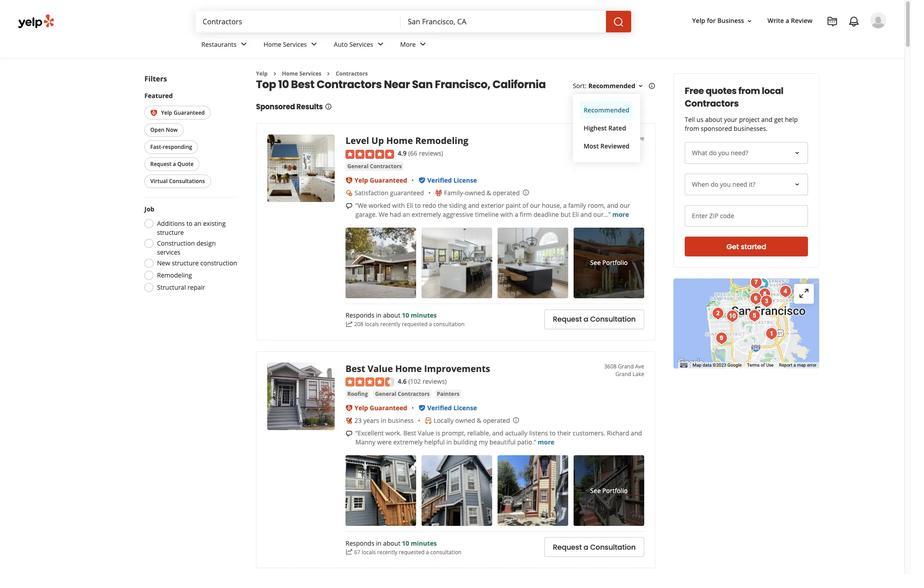 Task type: describe. For each thing, give the bounding box(es) containing it.
10 for level
[[402, 311, 409, 320]]

extremely inside the "excellent work. best value is prompt, reliable, and actually listens to their customers. richard and manny were extremely helpful in building my beautiful patio."
[[394, 438, 423, 447]]

4.6
[[398, 377, 407, 386]]

locals for up
[[365, 321, 379, 328]]

value inside the "excellent work. best value is prompt, reliable, and actually listens to their customers. richard and manny were extremely helpful in building my beautiful patio."
[[418, 429, 434, 438]]

in right years
[[381, 417, 387, 425]]

top 10 best contractors near san francisco, california
[[256, 77, 546, 92]]

projects image
[[828, 16, 838, 27]]

when do you need it?
[[692, 180, 756, 189]]

restaurants
[[201, 40, 237, 48]]

owned for level up home remodeling
[[465, 189, 485, 197]]

see for level up home remodeling
[[591, 259, 601, 267]]

16 chevron down v2 image for yelp for business
[[746, 17, 754, 25]]

0 horizontal spatial with
[[393, 201, 405, 210]]

satisfaction
[[355, 189, 389, 197]]

contractors right 16 chevron right v2 image in the top of the page
[[336, 70, 368, 77]]

16 verified v2 image for remodeling
[[419, 177, 426, 184]]

services left 16 chevron right v2 image in the top of the page
[[300, 70, 322, 77]]

about for remodeling
[[383, 311, 401, 320]]

richard
[[607, 429, 630, 438]]

request for level up home remodeling
[[553, 314, 582, 325]]

0 vertical spatial general contractors link
[[346, 162, 404, 171]]

responding
[[163, 143, 192, 151]]

portfolio for level up home remodeling
[[603, 259, 628, 267]]

of
[[523, 201, 529, 210]]

"excellent
[[356, 429, 384, 438]]

10 for best
[[402, 539, 409, 548]]

more link for level up home remodeling
[[613, 210, 630, 219]]

california
[[493, 77, 546, 92]]

(102
[[409, 377, 421, 386]]

verified license for remodeling
[[428, 176, 477, 185]]

prompt,
[[442, 429, 466, 438]]

work.
[[386, 429, 402, 438]]

maria w. image
[[871, 12, 887, 28]]

16 trending v2 image for level up home remodeling
[[346, 321, 353, 328]]

0 vertical spatial 10
[[278, 77, 289, 92]]

auto services link
[[327, 32, 393, 59]]

& for level up home remodeling
[[487, 189, 492, 197]]

Find text field
[[203, 17, 394, 27]]

yelp guaranteed button for level
[[355, 176, 408, 185]]

level up home remodeling link
[[346, 135, 469, 147]]

grand left lake
[[616, 370, 632, 378]]

request a consultation button for remodeling
[[545, 310, 645, 329]]

67
[[354, 549, 361, 556]]

reviews) for improvements
[[423, 377, 447, 386]]

satisfaction guaranteed
[[355, 189, 424, 197]]

helpful
[[425, 438, 445, 447]]

top
[[256, 77, 276, 92]]

deadline
[[534, 210, 559, 219]]

When do you need it? field
[[685, 174, 809, 195]]

request a quote
[[150, 160, 194, 168]]

now
[[166, 126, 178, 134]]

beautiful
[[490, 438, 516, 447]]

customers.
[[573, 429, 606, 438]]

contractors down (102
[[398, 390, 430, 398]]

most reviewed button
[[580, 138, 634, 156]]

building
[[454, 438, 478, 447]]

help
[[786, 115, 798, 124]]

sponsored
[[701, 124, 733, 133]]

yelp inside user actions element
[[693, 16, 706, 25]]

roofing button
[[346, 390, 370, 399]]

family-owned & operated
[[444, 189, 520, 197]]

and inside tell us about your project and get help from sponsored businesses.
[[762, 115, 773, 124]]

project
[[740, 115, 760, 124]]

569
[[610, 135, 619, 142]]

recommended for recommended dropdown button
[[589, 82, 636, 90]]

were
[[377, 438, 392, 447]]

16 chevron down v2 image for recommended
[[638, 82, 645, 90]]

fast-
[[150, 143, 163, 151]]

request a consultation for remodeling
[[553, 314, 636, 325]]

write
[[768, 16, 785, 25]]

guaranteed
[[390, 189, 424, 197]]

you for need
[[721, 180, 731, 189]]

zip
[[710, 212, 719, 220]]

verified for remodeling
[[428, 176, 452, 185]]

quotes
[[706, 85, 737, 97]]

featured
[[145, 91, 173, 100]]

is
[[436, 429, 441, 438]]

clyde
[[620, 135, 634, 142]]

1 our from the left
[[530, 201, 541, 210]]

level
[[346, 135, 369, 147]]

0 vertical spatial general contractors button
[[346, 162, 404, 171]]

consultation for improvements
[[591, 542, 636, 553]]

"we worked with eli to redo the siding and exterior paint of our house, a family room, and our garage. we had an extremely aggressive timeline with a firm deadline but eli and our…"
[[356, 201, 631, 219]]

home right 16 chevron right v2 icon
[[282, 70, 298, 77]]

and down family-owned & operated
[[468, 201, 480, 210]]

free quotes from local contractors
[[685, 85, 784, 110]]

auto
[[334, 40, 348, 48]]

notifications image
[[849, 16, 860, 27]]

existing
[[203, 219, 226, 228]]

569 clyde ave
[[610, 135, 645, 142]]

virtual consultations button
[[145, 175, 211, 188]]

option group containing job
[[142, 205, 238, 295]]

yelp guaranteed button for best
[[355, 404, 408, 413]]

16 chevron right v2 image
[[325, 70, 332, 77]]

user actions element
[[686, 11, 900, 67]]

painters link
[[435, 390, 462, 399]]

and up the beautiful
[[493, 429, 504, 438]]

enter
[[692, 212, 708, 220]]

1 vertical spatial 16 info v2 image
[[325, 103, 332, 110]]

1 vertical spatial structure
[[172, 259, 199, 268]]

3608 grand ave grand lake
[[605, 363, 645, 378]]

tell
[[685, 115, 695, 124]]

0 horizontal spatial value
[[368, 363, 393, 375]]

family-
[[444, 189, 465, 197]]

open now button
[[145, 124, 184, 137]]

structure inside additions to an existing structure
[[157, 228, 184, 237]]

24 chevron down v2 image for more
[[418, 39, 429, 50]]

minutes for improvements
[[411, 539, 437, 548]]

virtual
[[150, 178, 168, 185]]

additions to an existing structure
[[157, 219, 226, 237]]

structural repair
[[157, 283, 205, 292]]

additions
[[157, 219, 185, 228]]

level up home remodeling
[[346, 135, 469, 147]]

"excellent work. best value is prompt, reliable, and actually listens to their customers. richard and manny were extremely helpful in building my beautiful patio."
[[356, 429, 643, 447]]

none field find
[[203, 17, 394, 27]]

siding
[[449, 201, 467, 210]]

room,
[[588, 201, 606, 210]]

portfolio for best value home improvements
[[603, 487, 628, 495]]

most reviewed
[[584, 142, 630, 151]]

new
[[157, 259, 170, 268]]

more link
[[393, 32, 436, 59]]

actually
[[505, 429, 528, 438]]

grand right 3608
[[618, 363, 634, 370]]

24 chevron down v2 image for auto services
[[375, 39, 386, 50]]

more
[[401, 40, 416, 48]]

operated for level up home remodeling
[[493, 189, 520, 197]]

an inside "we worked with eli to redo the siding and exterior paint of our house, a family room, and our garage. we had an extremely aggressive timeline with a firm deadline but eli and our…"
[[403, 210, 410, 219]]

request for best value home improvements
[[553, 542, 582, 553]]

write a review link
[[764, 13, 817, 29]]

minutes for remodeling
[[411, 311, 437, 320]]

services
[[157, 248, 181, 257]]

consultation for remodeling
[[434, 321, 465, 328]]

their
[[558, 429, 572, 438]]

1 horizontal spatial 16 info v2 image
[[649, 82, 656, 90]]

painters
[[437, 390, 460, 398]]

virtual consultations
[[150, 178, 205, 185]]

search image
[[613, 16, 624, 27]]

home inside business categories "element"
[[264, 40, 282, 48]]

fast-responding
[[150, 143, 192, 151]]

to inside the "excellent work. best value is prompt, reliable, and actually listens to their customers. richard and manny were extremely helpful in building my beautiful patio."
[[550, 429, 556, 438]]

improvements
[[424, 363, 491, 375]]

ave for 3608 grand ave grand lake
[[636, 363, 645, 370]]

16 family owned v2 image
[[435, 189, 443, 197]]

reviews) for remodeling
[[419, 149, 443, 158]]

filters
[[145, 74, 167, 84]]

best for top
[[291, 77, 315, 92]]

do for what
[[710, 149, 717, 157]]

get started button
[[685, 237, 809, 257]]

1 vertical spatial general contractors button
[[374, 390, 432, 399]]

job
[[145, 205, 155, 214]]

operated for best value home improvements
[[483, 417, 510, 425]]

request a quote button
[[145, 158, 200, 171]]

get started
[[727, 242, 767, 252]]

extremely inside "we worked with eli to redo the siding and exterior paint of our house, a family room, and our garage. we had an extremely aggressive timeline with a firm deadline but eli and our…"
[[412, 210, 441, 219]]



Task type: locate. For each thing, give the bounding box(es) containing it.
license up locally owned & operated
[[454, 404, 477, 413]]

ave
[[636, 135, 645, 142], [636, 363, 645, 370]]

2 verified from the top
[[428, 404, 452, 413]]

reviews) up painters
[[423, 377, 447, 386]]

recommended button
[[589, 82, 645, 90]]

0 vertical spatial see portfolio link
[[574, 228, 645, 298]]

1 responds in about 10 minutes from the top
[[346, 311, 437, 320]]

(66
[[409, 149, 418, 158]]

2 horizontal spatial to
[[550, 429, 556, 438]]

minutes up 67 locals recently requested a consultation
[[411, 539, 437, 548]]

roofing
[[348, 390, 368, 398]]

16 info v2 image
[[649, 82, 656, 90], [325, 103, 332, 110]]

1 verified license button from the top
[[428, 176, 477, 185]]

contractors link
[[336, 70, 368, 77]]

owned up siding
[[465, 189, 485, 197]]

owned for best value home improvements
[[456, 417, 476, 425]]

contractors down auto services link
[[317, 77, 382, 92]]

guaranteed for best
[[370, 404, 408, 413]]

verified license
[[428, 176, 477, 185], [428, 404, 477, 413]]

guaranteed for level
[[370, 176, 408, 185]]

yelp right 16 yelp guaranteed v2 'image'
[[161, 109, 172, 117]]

restaurants link
[[194, 32, 257, 59]]

1 vertical spatial see portfolio link
[[574, 456, 645, 526]]

more for best value home improvements
[[538, 438, 555, 447]]

responds up 67
[[346, 539, 375, 548]]

guaranteed inside featured group
[[174, 109, 205, 117]]

sponsored results
[[256, 102, 323, 112]]

0 vertical spatial best
[[291, 77, 315, 92]]

23 years in business
[[355, 417, 414, 425]]

& up the reliable,
[[477, 417, 482, 425]]

0 vertical spatial an
[[403, 210, 410, 219]]

general down the 4.9 star rating image
[[348, 162, 369, 170]]

verified license button down "painters" button
[[428, 404, 477, 413]]

1 portfolio from the top
[[603, 259, 628, 267]]

responds in about 10 minutes for up
[[346, 311, 437, 320]]

2 24 chevron down v2 image from the left
[[309, 39, 320, 50]]

structure down construction design services
[[172, 259, 199, 268]]

for
[[707, 16, 716, 25]]

house,
[[542, 201, 562, 210]]

us
[[697, 115, 704, 124]]

verified license button for remodeling
[[428, 176, 477, 185]]

0 vertical spatial request a consultation
[[553, 314, 636, 325]]

2 responds in about 10 minutes from the top
[[346, 539, 437, 548]]

best up the 4.6 star rating image
[[346, 363, 366, 375]]

to inside "we worked with eli to redo the siding and exterior paint of our house, a family room, and our garage. we had an extremely aggressive timeline with a firm deadline but eli and our…"
[[415, 201, 421, 210]]

operated up the "excellent work. best value is prompt, reliable, and actually listens to their customers. richard and manny were extremely helpful in building my beautiful patio."
[[483, 417, 510, 425]]

to inside additions to an existing structure
[[187, 219, 193, 228]]

16 chevron down v2 image inside recommended dropdown button
[[638, 82, 645, 90]]

with down paint in the top right of the page
[[501, 210, 513, 219]]

yelp guaranteed for best
[[355, 404, 408, 413]]

1 vertical spatial yelp guaranteed
[[355, 176, 408, 185]]

0 vertical spatial operated
[[493, 189, 520, 197]]

16 verified v2 image for improvements
[[419, 405, 426, 412]]

and
[[762, 115, 773, 124], [468, 201, 480, 210], [607, 201, 619, 210], [581, 210, 592, 219], [493, 429, 504, 438], [631, 429, 643, 438]]

home services link
[[257, 32, 327, 59], [282, 70, 322, 77]]

1 vertical spatial 16 verified v2 image
[[419, 405, 426, 412]]

home up (102
[[395, 363, 422, 375]]

recommended button
[[580, 101, 634, 119]]

recently for up
[[381, 321, 401, 328]]

grand
[[618, 363, 634, 370], [616, 370, 632, 378]]

yelp guaranteed up 23 years in business
[[355, 404, 408, 413]]

0 vertical spatial request
[[150, 160, 172, 168]]

1 vertical spatial more
[[538, 438, 555, 447]]

2 vertical spatial yelp guaranteed button
[[355, 404, 408, 413]]

recommended for recommended button
[[584, 106, 630, 115]]

0 vertical spatial verified license button
[[428, 176, 477, 185]]

patio."
[[518, 438, 537, 447]]

1 vertical spatial home services link
[[282, 70, 322, 77]]

yelp
[[693, 16, 706, 25], [256, 70, 268, 77], [161, 109, 172, 117], [355, 176, 368, 185], [355, 404, 368, 413]]

1 consultation from the top
[[591, 314, 636, 325]]

recently
[[381, 321, 401, 328], [378, 549, 398, 556]]

to left "redo"
[[415, 201, 421, 210]]

see portfolio link for remodeling
[[574, 228, 645, 298]]

construction
[[157, 239, 195, 248]]

0 vertical spatial request a consultation button
[[545, 310, 645, 329]]

24 chevron down v2 image inside more link
[[418, 39, 429, 50]]

yelp left 'for'
[[693, 16, 706, 25]]

24 chevron down v2 image right more
[[418, 39, 429, 50]]

consultation for improvements
[[431, 549, 462, 556]]

to left their
[[550, 429, 556, 438]]

0 vertical spatial general
[[348, 162, 369, 170]]

16 yelp guaranteed v2 image
[[150, 110, 158, 117]]

2 vertical spatial best
[[404, 429, 416, 438]]

locals for value
[[362, 549, 376, 556]]

listens
[[530, 429, 548, 438]]

open
[[150, 126, 165, 134]]

1 16 trending v2 image from the top
[[346, 321, 353, 328]]

more link for best value home improvements
[[538, 438, 555, 447]]

24 chevron down v2 image right restaurants
[[239, 39, 249, 50]]

yelp up 23
[[355, 404, 368, 413]]

recommended up highest rated
[[584, 106, 630, 115]]

2 verified license from the top
[[428, 404, 477, 413]]

0 vertical spatial remodeling
[[416, 135, 469, 147]]

verified license up family- in the top of the page
[[428, 176, 477, 185]]

do
[[710, 149, 717, 157], [711, 180, 719, 189]]

2 ave from the top
[[636, 363, 645, 370]]

highest
[[584, 124, 607, 133]]

verified license for improvements
[[428, 404, 477, 413]]

1 vertical spatial operated
[[483, 417, 510, 425]]

yelp guaranteed button
[[145, 106, 211, 120], [355, 176, 408, 185], [355, 404, 408, 413]]

license up family- in the top of the page
[[454, 176, 477, 185]]

remodeling inside option group
[[157, 271, 192, 280]]

home services
[[264, 40, 307, 48], [282, 70, 322, 77]]

exterior
[[481, 201, 504, 210]]

2 16 trending v2 image from the top
[[346, 549, 353, 556]]

1 horizontal spatial more
[[613, 210, 630, 219]]

2 our from the left
[[620, 201, 631, 210]]

best inside the "excellent work. best value is prompt, reliable, and actually listens to their customers. richard and manny were extremely helpful in building my beautiful patio."
[[404, 429, 416, 438]]

recently for value
[[378, 549, 398, 556]]

0 vertical spatial home services
[[264, 40, 307, 48]]

67 locals recently requested a consultation
[[354, 549, 462, 556]]

Near text field
[[408, 17, 599, 27]]

23
[[355, 417, 362, 425]]

16 satisfactions guaranteed v2 image
[[346, 189, 353, 197]]

license for best value home improvements
[[454, 404, 477, 413]]

a inside button
[[173, 160, 176, 168]]

1 vertical spatial request a consultation button
[[545, 538, 645, 557]]

yelp for business
[[693, 16, 745, 25]]

1 vertical spatial guaranteed
[[370, 176, 408, 185]]

license for level up home remodeling
[[454, 176, 477, 185]]

responds for best
[[346, 539, 375, 548]]

best down business
[[404, 429, 416, 438]]

about up 208 locals recently requested a consultation
[[383, 311, 401, 320]]

0 vertical spatial minutes
[[411, 311, 437, 320]]

locally owned & operated
[[434, 417, 510, 425]]

general contractors down 4.6
[[375, 390, 430, 398]]

0 horizontal spatial more
[[538, 438, 555, 447]]

consultation for remodeling
[[591, 314, 636, 325]]

0 vertical spatial 16 verified v2 image
[[419, 177, 426, 184]]

4.9 star rating image
[[346, 150, 394, 159]]

2 request a consultation button from the top
[[545, 538, 645, 557]]

recently right 67
[[378, 549, 398, 556]]

1 vertical spatial reviews)
[[423, 377, 447, 386]]

1 horizontal spatial best
[[346, 363, 366, 375]]

in
[[376, 311, 382, 320], [381, 417, 387, 425], [447, 438, 452, 447], [376, 539, 382, 548]]

2 verified license button from the top
[[428, 404, 477, 413]]

1 vertical spatial see
[[591, 487, 601, 495]]

4.6 star rating image
[[346, 378, 394, 387]]

to right additions
[[187, 219, 193, 228]]

0 vertical spatial home services link
[[257, 32, 327, 59]]

consultations
[[169, 178, 205, 185]]

see portfolio link
[[574, 228, 645, 298], [574, 456, 645, 526]]

our…"
[[594, 210, 611, 219]]

see
[[591, 259, 601, 267], [591, 487, 601, 495]]

0 vertical spatial 16 trending v2 image
[[346, 321, 353, 328]]

0 vertical spatial about
[[706, 115, 723, 124]]

2 license from the top
[[454, 404, 477, 413]]

1 request a consultation button from the top
[[545, 310, 645, 329]]

1 vertical spatial 16 chevron down v2 image
[[638, 82, 645, 90]]

16 chevron down v2 image
[[746, 17, 754, 25], [638, 82, 645, 90]]

manny
[[356, 438, 376, 447]]

16 years in business v2 image
[[346, 417, 353, 425]]

best value home improvements link
[[346, 363, 491, 375]]

business
[[718, 16, 745, 25]]

0 horizontal spatial 16 info v2 image
[[325, 103, 332, 110]]

more for level up home remodeling
[[613, 210, 630, 219]]

an
[[403, 210, 410, 219], [194, 219, 202, 228]]

about
[[706, 115, 723, 124], [383, 311, 401, 320], [383, 539, 401, 548]]

yelp guaranteed for level
[[355, 176, 408, 185]]

24 chevron down v2 image for home services
[[309, 39, 320, 50]]

in inside the "excellent work. best value is prompt, reliable, and actually listens to their customers. richard and manny were extremely helpful in building my beautiful patio."
[[447, 438, 452, 447]]

you for need?
[[719, 149, 730, 157]]

portfolio
[[603, 259, 628, 267], [603, 487, 628, 495]]

16 verified v2 image
[[419, 177, 426, 184], [419, 405, 426, 412]]

general for the top general contractors link
[[348, 162, 369, 170]]

an left existing
[[194, 219, 202, 228]]

guaranteed up satisfaction guaranteed
[[370, 176, 408, 185]]

2 see portfolio from the top
[[591, 487, 628, 495]]

info icon image
[[523, 189, 530, 196], [523, 189, 530, 196], [513, 417, 520, 424], [513, 417, 520, 424]]

more right our…"
[[613, 210, 630, 219]]

request a consultation button
[[545, 310, 645, 329], [545, 538, 645, 557]]

24 chevron down v2 image inside restaurants link
[[239, 39, 249, 50]]

0 vertical spatial more
[[613, 210, 630, 219]]

timeline
[[475, 210, 499, 219]]

firm
[[520, 210, 532, 219]]

request a consultation button for improvements
[[545, 538, 645, 557]]

redo
[[423, 201, 437, 210]]

and down family
[[581, 210, 592, 219]]

1 horizontal spatial value
[[418, 429, 434, 438]]

& for best value home improvements
[[477, 417, 482, 425]]

featured group
[[143, 91, 238, 190]]

best value home improvements
[[346, 363, 491, 375]]

1 vertical spatial best
[[346, 363, 366, 375]]

services inside auto services link
[[350, 40, 373, 48]]

24 chevron down v2 image left auto
[[309, 39, 320, 50]]

0 vertical spatial extremely
[[412, 210, 441, 219]]

recommended up recommended button
[[589, 82, 636, 90]]

highest rated button
[[580, 119, 634, 138]]

1 vertical spatial extremely
[[394, 438, 423, 447]]

yelp left 16 chevron right v2 icon
[[256, 70, 268, 77]]

from inside free quotes from local contractors
[[739, 85, 761, 97]]

our right room,
[[620, 201, 631, 210]]

10 right top at top left
[[278, 77, 289, 92]]

general contractors for bottommost general contractors button
[[375, 390, 430, 398]]

contractors down the 4.9 star rating image
[[370, 162, 402, 170]]

and up our…"
[[607, 201, 619, 210]]

see for best value home improvements
[[591, 487, 601, 495]]

0 horizontal spatial to
[[187, 219, 193, 228]]

0 vertical spatial yelp guaranteed button
[[145, 106, 211, 120]]

1 minutes from the top
[[411, 311, 437, 320]]

locals right 67
[[362, 549, 376, 556]]

home services right 16 chevron right v2 icon
[[282, 70, 322, 77]]

verified for improvements
[[428, 404, 452, 413]]

1 vertical spatial eli
[[573, 210, 579, 219]]

10 up 208 locals recently requested a consultation
[[402, 311, 409, 320]]

yelp guaranteed button up 23 years in business
[[355, 404, 408, 413]]

family
[[569, 201, 587, 210]]

value left the is
[[418, 429, 434, 438]]

see portfolio link for improvements
[[574, 456, 645, 526]]

lake
[[633, 370, 645, 378]]

consultation
[[591, 314, 636, 325], [591, 542, 636, 553]]

16 speech v2 image
[[346, 202, 353, 210]]

you left need
[[721, 180, 731, 189]]

0 vertical spatial verified
[[428, 176, 452, 185]]

general contractors button down 4.6
[[374, 390, 432, 399]]

2 vertical spatial about
[[383, 539, 401, 548]]

verified license button for improvements
[[428, 404, 477, 413]]

home services down find 'text box'
[[264, 40, 307, 48]]

2 16 verified v2 image from the top
[[419, 405, 426, 412]]

local
[[762, 85, 784, 97]]

&
[[487, 189, 492, 197], [477, 417, 482, 425]]

0 horizontal spatial our
[[530, 201, 541, 210]]

0 vertical spatial reviews)
[[419, 149, 443, 158]]

2 minutes from the top
[[411, 539, 437, 548]]

do for when
[[711, 180, 719, 189]]

ave for 569 clyde ave
[[636, 135, 645, 142]]

license
[[454, 176, 477, 185], [454, 404, 477, 413]]

services right auto
[[350, 40, 373, 48]]

business categories element
[[194, 32, 887, 59]]

1 vertical spatial 16 trending v2 image
[[346, 549, 353, 556]]

remodeling
[[416, 135, 469, 147], [157, 271, 192, 280]]

0 vertical spatial requested
[[402, 321, 428, 328]]

but
[[561, 210, 571, 219]]

see portfolio for level up home remodeling
[[591, 259, 628, 267]]

reviews) right "(66"
[[419, 149, 443, 158]]

1 vertical spatial portfolio
[[603, 487, 628, 495]]

2 portfolio from the top
[[603, 487, 628, 495]]

home
[[264, 40, 282, 48], [282, 70, 298, 77], [387, 135, 413, 147], [395, 363, 422, 375]]

locals right 208
[[365, 321, 379, 328]]

home up 16 chevron right v2 icon
[[264, 40, 282, 48]]

1 vertical spatial do
[[711, 180, 719, 189]]

0 vertical spatial consultation
[[591, 314, 636, 325]]

1 vertical spatial request a consultation
[[553, 542, 636, 553]]

general for the bottommost general contractors link
[[375, 390, 397, 398]]

1 verified license from the top
[[428, 176, 477, 185]]

1 vertical spatial verified license button
[[428, 404, 477, 413]]

verified license down "painters" button
[[428, 404, 477, 413]]

1 horizontal spatial 16 chevron down v2 image
[[746, 17, 754, 25]]

repair
[[188, 283, 205, 292]]

option group
[[142, 205, 238, 295]]

about for improvements
[[383, 539, 401, 548]]

responds in about 10 minutes for value
[[346, 539, 437, 548]]

1 ave from the top
[[636, 135, 645, 142]]

requested for improvements
[[399, 549, 425, 556]]

16 verified v2 image up the guaranteed
[[419, 177, 426, 184]]

with
[[393, 201, 405, 210], [501, 210, 513, 219]]

1 see portfolio link from the top
[[574, 228, 645, 298]]

responds in about 10 minutes
[[346, 311, 437, 320], [346, 539, 437, 548]]

0 vertical spatial value
[[368, 363, 393, 375]]

more link down listens
[[538, 438, 555, 447]]

2 see portfolio link from the top
[[574, 456, 645, 526]]

responds for level
[[346, 311, 375, 320]]

2 consultation from the top
[[591, 542, 636, 553]]

best for "excellent
[[404, 429, 416, 438]]

0 horizontal spatial none field
[[203, 17, 394, 27]]

1 vertical spatial home services
[[282, 70, 322, 77]]

None search field
[[196, 11, 633, 32]]

recently right 208
[[381, 321, 401, 328]]

1 license from the top
[[454, 176, 477, 185]]

about up sponsored
[[706, 115, 723, 124]]

yelp guaranteed inside button
[[161, 109, 205, 117]]

construction
[[200, 259, 237, 268]]

yelp inside featured group
[[161, 109, 172, 117]]

responds up 208
[[346, 311, 375, 320]]

see portfolio for best value home improvements
[[591, 487, 628, 495]]

0 vertical spatial eli
[[407, 201, 413, 210]]

1 vertical spatial remodeling
[[157, 271, 192, 280]]

16 trending v2 image left 67
[[346, 549, 353, 556]]

0 vertical spatial license
[[454, 176, 477, 185]]

1 vertical spatial minutes
[[411, 539, 437, 548]]

general contractors
[[348, 162, 402, 170], [375, 390, 430, 398]]

painters button
[[435, 390, 462, 399]]

garage.
[[356, 210, 377, 219]]

0 vertical spatial &
[[487, 189, 492, 197]]

1 responds from the top
[[346, 311, 375, 320]]

in down prompt,
[[447, 438, 452, 447]]

  text field
[[685, 205, 809, 227]]

2 vertical spatial yelp guaranteed
[[355, 404, 408, 413]]

3 24 chevron down v2 image from the left
[[375, 39, 386, 50]]

1 horizontal spatial to
[[415, 201, 421, 210]]

2 responds from the top
[[346, 539, 375, 548]]

roofing link
[[346, 390, 370, 399]]

our
[[530, 201, 541, 210], [620, 201, 631, 210]]

2 vertical spatial 10
[[402, 539, 409, 548]]

ave inside 3608 grand ave grand lake
[[636, 363, 645, 370]]

1 none field from the left
[[203, 17, 394, 27]]

operated up paint in the top right of the page
[[493, 189, 520, 197]]

1 vertical spatial recently
[[378, 549, 398, 556]]

write a review
[[768, 16, 813, 25]]

from inside tell us about your project and get help from sponsored businesses.
[[685, 124, 700, 133]]

1 vertical spatial license
[[454, 404, 477, 413]]

1 vertical spatial more link
[[538, 438, 555, 447]]

1 vertical spatial an
[[194, 219, 202, 228]]

16 chevron down v2 image inside yelp for business button
[[746, 17, 754, 25]]

eli down the guaranteed
[[407, 201, 413, 210]]

eli down family
[[573, 210, 579, 219]]

24 chevron down v2 image right 'auto services' at the top left of page
[[375, 39, 386, 50]]

remodeling up 4.9 (66 reviews)
[[416, 135, 469, 147]]

general contractors link down the 4.9 star rating image
[[346, 162, 404, 171]]

design
[[197, 239, 216, 248]]

general contractors button down the 4.9 star rating image
[[346, 162, 404, 171]]

results
[[297, 102, 323, 112]]

0 horizontal spatial 16 chevron down v2 image
[[638, 82, 645, 90]]

enter zip code
[[692, 212, 735, 220]]

recommended inside recommended button
[[584, 106, 630, 115]]

iconyelpguaranteedbadgesmall image
[[346, 177, 353, 184], [346, 177, 353, 184], [346, 405, 353, 412], [346, 405, 353, 412]]

open now
[[150, 126, 178, 134]]

consultation
[[434, 321, 465, 328], [431, 549, 462, 556]]

about up 67 locals recently requested a consultation
[[383, 539, 401, 548]]

1 horizontal spatial our
[[620, 201, 631, 210]]

home services inside business categories "element"
[[264, 40, 307, 48]]

had
[[390, 210, 401, 219]]

1 vertical spatial with
[[501, 210, 513, 219]]

24 chevron down v2 image inside auto services link
[[375, 39, 386, 50]]

eli
[[407, 201, 413, 210], [573, 210, 579, 219]]

1 horizontal spatial remodeling
[[416, 135, 469, 147]]

remodeling up structural
[[157, 271, 192, 280]]

home services link down find 'text box'
[[257, 32, 327, 59]]

tell us about your project and get help from sponsored businesses.
[[685, 115, 798, 133]]

you left 'need?'
[[719, 149, 730, 157]]

yelp guaranteed button up now
[[145, 106, 211, 120]]

more down listens
[[538, 438, 555, 447]]

from down the tell
[[685, 124, 700, 133]]

0 vertical spatial ave
[[636, 135, 645, 142]]

none field near
[[408, 17, 599, 27]]

services
[[283, 40, 307, 48], [350, 40, 373, 48], [300, 70, 322, 77]]

in up 208 locals recently requested a consultation
[[376, 311, 382, 320]]

ave right 3608
[[636, 363, 645, 370]]

2 request a consultation from the top
[[553, 542, 636, 553]]

owned
[[465, 189, 485, 197], [456, 417, 476, 425]]

1 vertical spatial &
[[477, 417, 482, 425]]

in up 67 locals recently requested a consultation
[[376, 539, 382, 548]]

an right 'had'
[[403, 210, 410, 219]]

home up 4.9
[[387, 135, 413, 147]]

0 vertical spatial portfolio
[[603, 259, 628, 267]]

24 chevron down v2 image for restaurants
[[239, 39, 249, 50]]

16 locally owned v2 image
[[425, 417, 432, 425]]

1 vertical spatial responds
[[346, 539, 375, 548]]

208
[[354, 321, 364, 328]]

2 see from the top
[[591, 487, 601, 495]]

0 vertical spatial locals
[[365, 321, 379, 328]]

requested for remodeling
[[402, 321, 428, 328]]

request a consultation for improvements
[[553, 542, 636, 553]]

and right the richard
[[631, 429, 643, 438]]

services down find 'text box'
[[283, 40, 307, 48]]

0 vertical spatial see portfolio
[[591, 259, 628, 267]]

16 speech v2 image
[[346, 430, 353, 438]]

2 none field from the left
[[408, 17, 599, 27]]

paint
[[506, 201, 521, 210]]

ave right clyde
[[636, 135, 645, 142]]

0 horizontal spatial eli
[[407, 201, 413, 210]]

1 vertical spatial ave
[[636, 363, 645, 370]]

near
[[384, 77, 410, 92]]

1 vertical spatial responds in about 10 minutes
[[346, 539, 437, 548]]

1 24 chevron down v2 image from the left
[[239, 39, 249, 50]]

1 vertical spatial verified license
[[428, 404, 477, 413]]

1 vertical spatial consultation
[[591, 542, 636, 553]]

0 vertical spatial 16 chevron down v2 image
[[746, 17, 754, 25]]

contractors inside free quotes from local contractors
[[685, 97, 739, 110]]

extremely down "redo"
[[412, 210, 441, 219]]

What do you need? field
[[685, 142, 809, 164]]

an inside additions to an existing structure
[[194, 219, 202, 228]]

10 up 67 locals recently requested a consultation
[[402, 539, 409, 548]]

request inside request a quote button
[[150, 160, 172, 168]]

responds in about 10 minutes up 67 locals recently requested a consultation
[[346, 539, 437, 548]]

0 horizontal spatial &
[[477, 417, 482, 425]]

1 horizontal spatial eli
[[573, 210, 579, 219]]

yelp guaranteed up satisfaction guaranteed
[[355, 176, 408, 185]]

16 chevron right v2 image
[[271, 70, 279, 77]]

16 info v2 image right results
[[325, 103, 332, 110]]

yelp up satisfaction
[[355, 176, 368, 185]]

our right of
[[530, 201, 541, 210]]

None field
[[203, 17, 394, 27], [408, 17, 599, 27]]

1 vertical spatial about
[[383, 311, 401, 320]]

your
[[725, 115, 738, 124]]

1 vertical spatial general contractors link
[[374, 390, 432, 399]]

1 16 verified v2 image from the top
[[419, 177, 426, 184]]

about inside tell us about your project and get help from sponsored businesses.
[[706, 115, 723, 124]]

24 chevron down v2 image
[[239, 39, 249, 50], [309, 39, 320, 50], [375, 39, 386, 50], [418, 39, 429, 50]]

1 vertical spatial general
[[375, 390, 397, 398]]

best up results
[[291, 77, 315, 92]]

0 vertical spatial to
[[415, 201, 421, 210]]

1 see portfolio from the top
[[591, 259, 628, 267]]

and left get
[[762, 115, 773, 124]]

1 request a consultation from the top
[[553, 314, 636, 325]]

general contractors for top general contractors button
[[348, 162, 402, 170]]

minutes up 208 locals recently requested a consultation
[[411, 311, 437, 320]]

free
[[685, 85, 704, 97]]

1 see from the top
[[591, 259, 601, 267]]

yelp guaranteed
[[161, 109, 205, 117], [355, 176, 408, 185], [355, 404, 408, 413]]

with up 'had'
[[393, 201, 405, 210]]

yelp guaranteed up now
[[161, 109, 205, 117]]

4 24 chevron down v2 image from the left
[[418, 39, 429, 50]]

1 verified from the top
[[428, 176, 452, 185]]

it?
[[749, 180, 756, 189]]

1 vertical spatial locals
[[362, 549, 376, 556]]

0 horizontal spatial best
[[291, 77, 315, 92]]

16 trending v2 image for best value home improvements
[[346, 549, 353, 556]]

0 vertical spatial consultation
[[434, 321, 465, 328]]

1 horizontal spatial general
[[375, 390, 397, 398]]

get
[[775, 115, 784, 124]]

guaranteed
[[174, 109, 205, 117], [370, 176, 408, 185], [370, 404, 408, 413]]

operated
[[493, 189, 520, 197], [483, 417, 510, 425]]

0 vertical spatial structure
[[157, 228, 184, 237]]

16 trending v2 image
[[346, 321, 353, 328], [346, 549, 353, 556]]

0 horizontal spatial from
[[685, 124, 700, 133]]



Task type: vqa. For each thing, say whether or not it's contained in the screenshot.
CJ Plumbing & Heating Photo from the business owner
no



